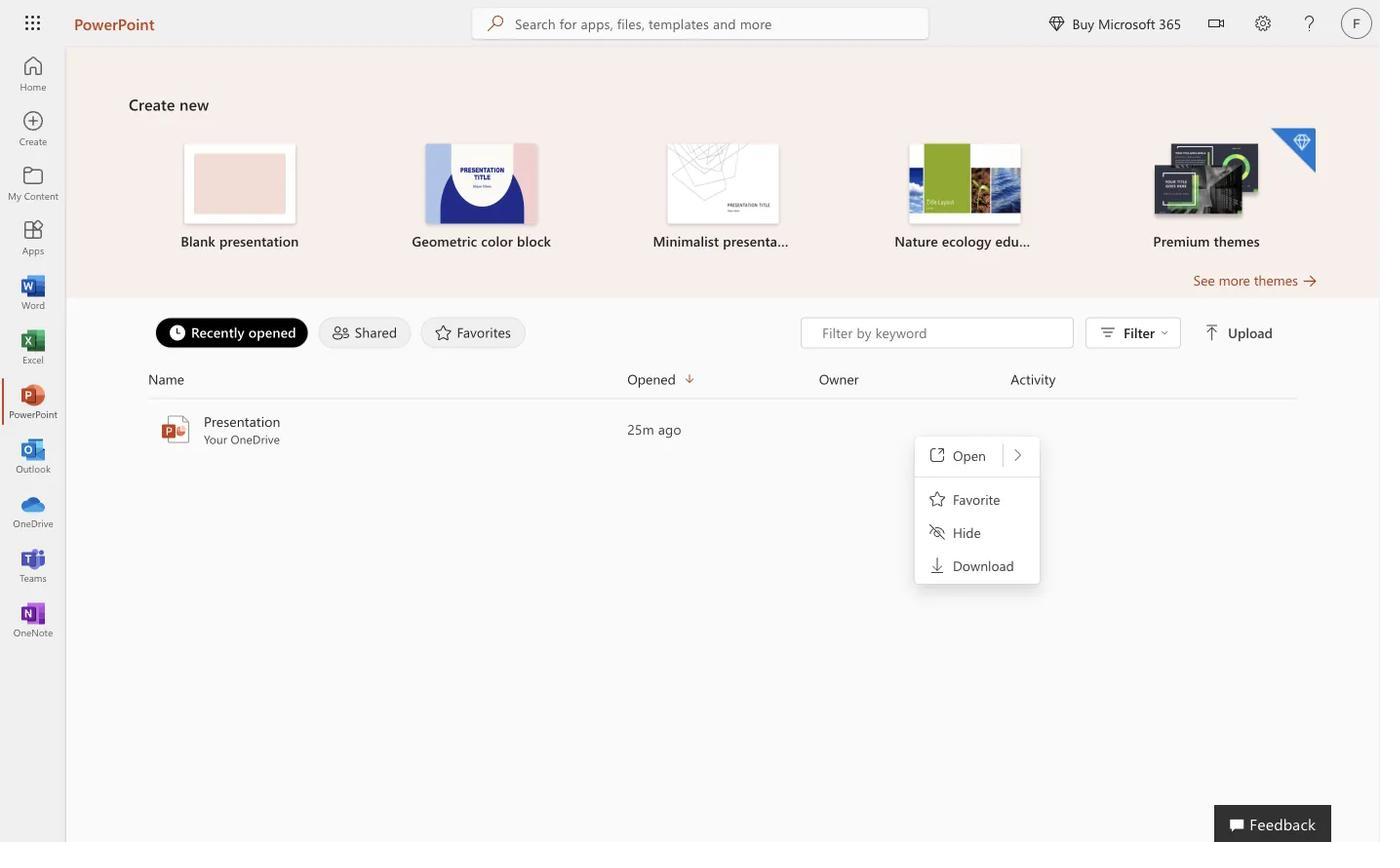 Task type: vqa. For each thing, say whether or not it's contained in the screenshot.
bottom PowerPoint icon
no



Task type: describe. For each thing, give the bounding box(es) containing it.
powerpoint image inside name presentation cell
[[160, 414, 191, 445]]

geometric color block
[[412, 232, 551, 250]]

block
[[517, 232, 551, 250]]

powerpoint banner
[[0, 0, 1380, 50]]

filter 
[[1124, 324, 1169, 342]]


[[1208, 16, 1224, 31]]

geometric color block image
[[426, 144, 537, 224]]

geometric color block element
[[372, 144, 591, 251]]

opened
[[627, 370, 676, 388]]

see more themes
[[1194, 271, 1298, 289]]

minimalist
[[653, 232, 719, 250]]

activity, column 4 of 4 column header
[[1011, 368, 1298, 391]]

25m ago
[[627, 420, 681, 438]]

row containing name
[[148, 368, 1298, 399]]

your
[[204, 432, 227, 447]]

 buy microsoft 365
[[1049, 14, 1181, 32]]

0 vertical spatial powerpoint image
[[23, 392, 43, 412]]

ago
[[658, 420, 681, 438]]

favorite menu item
[[918, 484, 1037, 515]]

blank presentation element
[[131, 144, 349, 251]]

nature ecology education photo presentation image
[[909, 144, 1021, 224]]

name presentation cell
[[148, 412, 627, 447]]

home image
[[23, 64, 43, 84]]

download menu item
[[918, 550, 1037, 581]]

shared
[[355, 323, 397, 341]]

themes inside premium themes element
[[1214, 232, 1260, 250]]

premium themes element
[[1097, 128, 1316, 251]]

menu containing open
[[918, 440, 1037, 581]]

favorites
[[457, 323, 511, 341]]

my content image
[[23, 174, 43, 193]]

open group
[[918, 440, 1037, 471]]

open
[[953, 446, 986, 464]]

blank presentation
[[181, 232, 299, 250]]

Filter by keyword text field
[[820, 323, 1063, 343]]

powerpoint
[[74, 13, 155, 34]]

owner button
[[819, 368, 1011, 391]]

tab list containing recently opened
[[150, 317, 801, 349]]

365
[[1159, 14, 1181, 32]]

recently opened element
[[155, 317, 309, 349]]

 button
[[1193, 0, 1240, 50]]


[[1205, 325, 1220, 341]]

open menu item
[[918, 440, 1003, 471]]

nature ecology education photo presentation element
[[856, 144, 1074, 251]]

opened button
[[627, 368, 819, 391]]

themes inside see more themes button
[[1254, 271, 1298, 289]]

Search box. Suggestions appear as you type. search field
[[515, 8, 928, 39]]

see more themes button
[[1194, 271, 1318, 290]]

presentation for blank presentation
[[219, 232, 299, 250]]

create new
[[129, 94, 209, 115]]

favorites tab
[[416, 317, 531, 349]]

color
[[481, 232, 513, 250]]

recently opened
[[191, 323, 296, 341]]



Task type: locate. For each thing, give the bounding box(es) containing it.
opened
[[248, 323, 296, 341]]

microsoft
[[1098, 14, 1155, 32]]

teams image
[[23, 556, 43, 575]]

recently
[[191, 323, 245, 341]]

f
[[1353, 16, 1360, 31]]

presentation for minimalist presentation
[[723, 232, 803, 250]]

geometric
[[412, 232, 477, 250]]

filter
[[1124, 324, 1155, 342]]

feedback
[[1250, 813, 1316, 834]]

minimalist presentation image
[[668, 144, 779, 224]]

new
[[179, 94, 209, 115]]


[[1049, 16, 1064, 31]]

1 horizontal spatial powerpoint image
[[160, 414, 191, 445]]

see
[[1194, 271, 1215, 289]]

presentation
[[204, 413, 281, 431]]

hide
[[953, 523, 981, 541]]

themes right more
[[1254, 271, 1298, 289]]

excel image
[[23, 337, 43, 357]]

feedback button
[[1214, 806, 1331, 843]]

shared element
[[319, 317, 411, 349]]

recently opened tab
[[150, 317, 314, 349]]

premium themes image
[[1151, 144, 1262, 222]]

outlook image
[[23, 447, 43, 466]]

1 vertical spatial themes
[[1254, 271, 1298, 289]]

0 vertical spatial themes
[[1214, 232, 1260, 250]]

minimalist presentation element
[[614, 144, 832, 251]]

owner
[[819, 370, 859, 388]]

presentation right blank
[[219, 232, 299, 250]]

1 presentation from the left
[[219, 232, 299, 250]]

1 horizontal spatial presentation
[[723, 232, 803, 250]]

0 horizontal spatial presentation
[[219, 232, 299, 250]]

premium
[[1153, 232, 1210, 250]]

presentation
[[219, 232, 299, 250], [723, 232, 803, 250]]

create
[[129, 94, 175, 115]]

presentation down minimalist presentation image
[[723, 232, 803, 250]]

name button
[[148, 368, 627, 391]]

activity
[[1011, 370, 1056, 388]]

presentation your onedrive
[[204, 413, 281, 447]]

None search field
[[472, 8, 928, 39]]


[[1161, 329, 1169, 337]]

1 vertical spatial powerpoint image
[[160, 414, 191, 445]]

powerpoint image left your in the left of the page
[[160, 414, 191, 445]]

themes
[[1214, 232, 1260, 250], [1254, 271, 1298, 289]]

2 presentation from the left
[[723, 232, 803, 250]]

0 horizontal spatial powerpoint image
[[23, 392, 43, 412]]

name
[[148, 370, 184, 388]]

 upload
[[1205, 324, 1273, 342]]

themes up more
[[1214, 232, 1260, 250]]

favorite
[[953, 490, 1000, 508]]

download
[[953, 556, 1014, 574]]

upload
[[1228, 324, 1273, 342]]

minimalist presentation
[[653, 232, 803, 250]]

hide menu item
[[918, 517, 1037, 548]]

blank
[[181, 232, 215, 250]]

shared tab
[[314, 317, 416, 349]]

create image
[[23, 119, 43, 139]]

displaying 1 out of 1 files. status
[[801, 317, 1277, 349]]

25m
[[627, 420, 654, 438]]

buy
[[1072, 14, 1094, 32]]

favorites element
[[421, 317, 526, 349]]

apps image
[[23, 228, 43, 248]]

more
[[1219, 271, 1250, 289]]

tab list
[[150, 317, 801, 349]]

powerpoint image
[[23, 392, 43, 412], [160, 414, 191, 445]]

powerpoint image up outlook image
[[23, 392, 43, 412]]

row
[[148, 368, 1298, 399]]

onenote image
[[23, 611, 43, 630]]

premium templates diamond image
[[1271, 128, 1316, 173]]

navigation
[[0, 47, 66, 648]]

premium themes
[[1153, 232, 1260, 250]]

onedrive
[[231, 432, 280, 447]]

word image
[[23, 283, 43, 302]]

onedrive image
[[23, 501, 43, 521]]

f button
[[1333, 0, 1380, 47]]

menu
[[918, 440, 1037, 581]]



